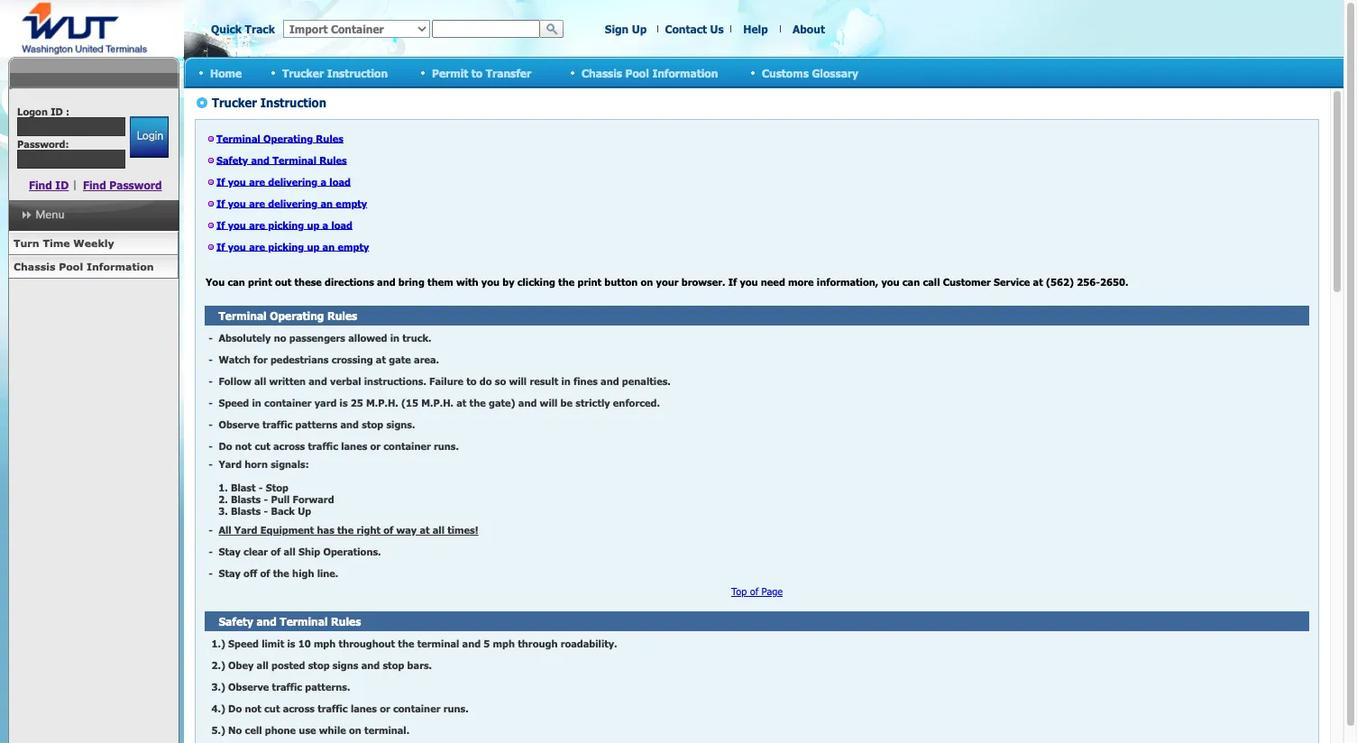 Task type: locate. For each thing, give the bounding box(es) containing it.
1 vertical spatial chassis
[[14, 261, 55, 272]]

sign up link
[[605, 23, 647, 35]]

to
[[472, 66, 483, 79]]

chassis down turn
[[14, 261, 55, 272]]

help link
[[744, 23, 769, 35]]

0 vertical spatial information
[[653, 66, 719, 79]]

0 horizontal spatial pool
[[59, 261, 83, 272]]

login image
[[129, 116, 168, 158]]

instruction
[[327, 66, 388, 79]]

password:
[[17, 138, 69, 150]]

0 vertical spatial id
[[51, 106, 63, 117]]

2 find from the left
[[83, 179, 106, 191]]

0 horizontal spatial chassis pool information
[[14, 261, 154, 272]]

chassis pool information
[[582, 66, 719, 79], [14, 261, 154, 272]]

0 horizontal spatial information
[[87, 261, 154, 272]]

find down password:
[[29, 179, 52, 191]]

1 vertical spatial chassis pool information
[[14, 261, 154, 272]]

0 vertical spatial pool
[[626, 66, 650, 79]]

pool down turn time weekly
[[59, 261, 83, 272]]

chassis pool information down up
[[582, 66, 719, 79]]

information down contact
[[653, 66, 719, 79]]

pool down up
[[626, 66, 650, 79]]

sign
[[605, 23, 629, 35]]

transfer
[[486, 66, 532, 79]]

chassis pool information link
[[8, 255, 179, 279]]

find left password
[[83, 179, 106, 191]]

None text field
[[17, 117, 126, 136]]

find id link
[[29, 179, 69, 191]]

id left the :
[[51, 106, 63, 117]]

chassis
[[582, 66, 623, 79], [14, 261, 55, 272]]

1 vertical spatial pool
[[59, 261, 83, 272]]

1 horizontal spatial chassis
[[582, 66, 623, 79]]

0 horizontal spatial find
[[29, 179, 52, 191]]

chassis down sign
[[582, 66, 623, 79]]

id for logon
[[51, 106, 63, 117]]

None text field
[[432, 20, 540, 38]]

id
[[51, 106, 63, 117], [55, 179, 69, 191]]

contact
[[665, 23, 707, 35]]

:
[[66, 106, 70, 117]]

1 find from the left
[[29, 179, 52, 191]]

find id
[[29, 179, 69, 191]]

1 vertical spatial id
[[55, 179, 69, 191]]

information down weekly
[[87, 261, 154, 272]]

1 horizontal spatial find
[[83, 179, 106, 191]]

information
[[653, 66, 719, 79], [87, 261, 154, 272]]

turn
[[14, 237, 39, 249]]

home
[[210, 66, 242, 79]]

id down password:
[[55, 179, 69, 191]]

1 horizontal spatial information
[[653, 66, 719, 79]]

None password field
[[17, 150, 126, 169]]

customs
[[762, 66, 809, 79]]

logon
[[17, 106, 48, 117]]

1 horizontal spatial chassis pool information
[[582, 66, 719, 79]]

pool
[[626, 66, 650, 79], [59, 261, 83, 272]]

chassis pool information down turn time weekly "link"
[[14, 261, 154, 272]]

find
[[29, 179, 52, 191], [83, 179, 106, 191]]

permit to transfer
[[432, 66, 532, 79]]

contact us
[[665, 23, 724, 35]]



Task type: describe. For each thing, give the bounding box(es) containing it.
about link
[[793, 23, 826, 35]]

find password
[[83, 179, 162, 191]]

contact us link
[[665, 23, 724, 35]]

password
[[109, 179, 162, 191]]

find for find password
[[83, 179, 106, 191]]

trucker instruction
[[282, 66, 388, 79]]

id for find
[[55, 179, 69, 191]]

0 vertical spatial chassis
[[582, 66, 623, 79]]

logon id :
[[17, 106, 70, 117]]

trucker
[[282, 66, 324, 79]]

quick
[[211, 23, 242, 35]]

time
[[43, 237, 70, 249]]

glossary
[[812, 66, 859, 79]]

weekly
[[73, 237, 114, 249]]

help
[[744, 23, 769, 35]]

1 horizontal spatial pool
[[626, 66, 650, 79]]

turn time weekly link
[[8, 232, 179, 255]]

permit
[[432, 66, 469, 79]]

us
[[711, 23, 724, 35]]

0 vertical spatial chassis pool information
[[582, 66, 719, 79]]

find password link
[[83, 179, 162, 191]]

find for find id
[[29, 179, 52, 191]]

customs glossary
[[762, 66, 859, 79]]

up
[[632, 23, 647, 35]]

1 vertical spatial information
[[87, 261, 154, 272]]

about
[[793, 23, 826, 35]]

quick track
[[211, 23, 275, 35]]

0 horizontal spatial chassis
[[14, 261, 55, 272]]

turn time weekly
[[14, 237, 114, 249]]

track
[[245, 23, 275, 35]]

sign up
[[605, 23, 647, 35]]



Task type: vqa. For each thing, say whether or not it's contained in the screenshot.
10-10-2023 18:31:45
no



